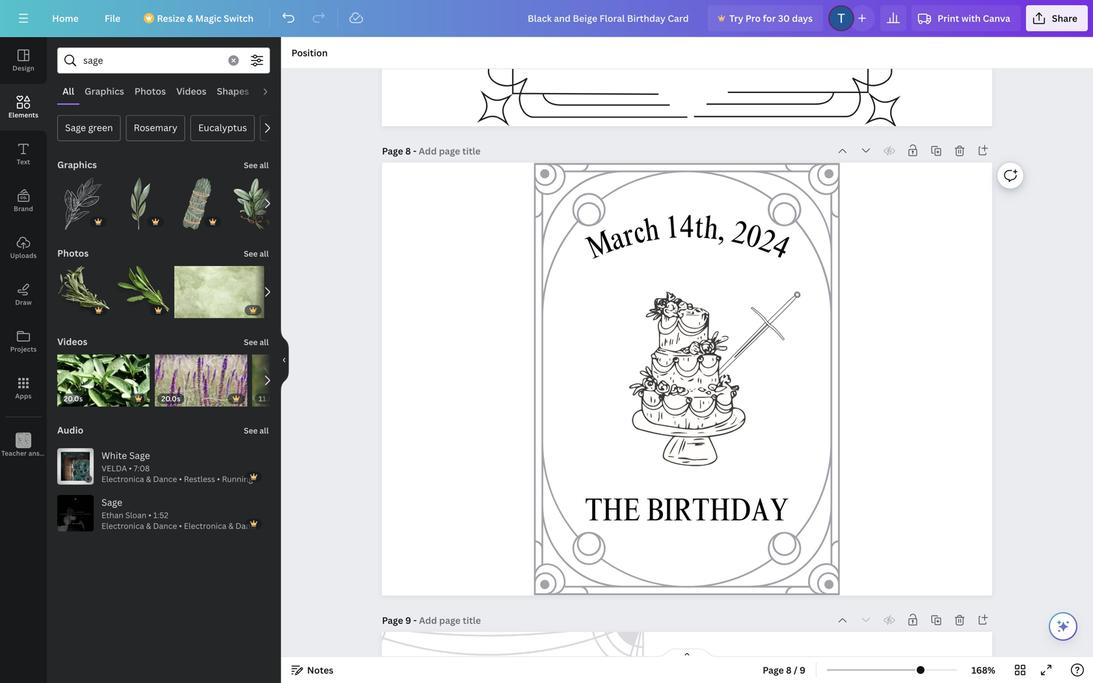 Task type: locate. For each thing, give the bounding box(es) containing it.
graphics button down the sage green button
[[56, 152, 98, 178]]

11.0s
[[259, 394, 277, 403]]

photos button
[[129, 79, 171, 103], [56, 240, 90, 266]]

all down sage herb with fresh leaves watercolor illustration image
[[260, 248, 269, 259]]

0 horizontal spatial photos
[[57, 247, 89, 259]]

see all for audio
[[244, 425, 269, 436]]

0 vertical spatial videos
[[176, 85, 206, 97]]

1 vertical spatial photos button
[[56, 240, 90, 266]]

0 horizontal spatial audio button
[[56, 417, 85, 443]]

audio
[[259, 85, 286, 97], [57, 424, 84, 436]]

audio button up keys
[[56, 417, 85, 443]]

1 20.0s from the left
[[64, 394, 83, 403]]

sage left green
[[65, 121, 86, 134]]

position button
[[286, 42, 333, 63]]

print
[[938, 12, 959, 24]]

see all button for graphics
[[243, 152, 270, 178]]

see all up sage herb with fresh leaves watercolor illustration image
[[244, 160, 269, 170]]

dreamy
[[106, 532, 136, 542]]

all down 11.0s
[[260, 425, 269, 436]]

0 vertical spatial 9
[[405, 614, 411, 627]]

0 horizontal spatial audio
[[57, 424, 84, 436]]

0 vertical spatial videos button
[[171, 79, 212, 103]]

see for videos
[[244, 337, 258, 347]]

see up sage herb with fresh leaves watercolor illustration image
[[244, 160, 258, 170]]

4 see all button from the top
[[243, 417, 270, 443]]

velda
[[102, 463, 127, 474]]

2 see all button from the top
[[243, 240, 270, 266]]

see all button down 11.0s
[[243, 417, 270, 443]]

electronica & dance, electronica & dance, dreamy, peaceful, 112 seconds element
[[102, 510, 260, 542]]

videos
[[176, 85, 206, 97], [57, 335, 87, 348]]

ethan sloan • 1:52 electronica & dance • electronica & dance • dreamy • peaceful
[[102, 510, 259, 542]]

dance down 1:52
[[153, 521, 177, 531]]

rosemary
[[134, 121, 177, 134]]

videos button right projects "button"
[[56, 329, 89, 355]]

all button
[[57, 79, 79, 103]]

projects button
[[0, 318, 47, 365]]

3 see all from the top
[[244, 337, 269, 347]]

audio up thyme
[[259, 85, 286, 97]]

see all for photos
[[244, 248, 269, 259]]

photos button right uploads
[[56, 240, 90, 266]]

videos left shapes
[[176, 85, 206, 97]]

draw button
[[0, 271, 47, 318]]

audio up keys
[[57, 424, 84, 436]]

running
[[222, 474, 253, 485]]

1 vertical spatial photos
[[57, 247, 89, 259]]

canva
[[983, 12, 1011, 24]]

3 see all button from the top
[[243, 329, 270, 355]]

1 vertical spatial audio button
[[56, 417, 85, 443]]

1 see from the top
[[244, 160, 258, 170]]

audio button
[[254, 79, 291, 103], [56, 417, 85, 443]]

apps button
[[0, 365, 47, 412]]

1 horizontal spatial 8
[[786, 664, 792, 676]]

with
[[962, 12, 981, 24]]

1 vertical spatial 8
[[786, 664, 792, 676]]

the birthday
[[585, 497, 789, 530]]

2 horizontal spatial sage
[[129, 449, 150, 462]]

1 see all button from the top
[[243, 152, 270, 178]]

0 vertical spatial -
[[413, 145, 417, 157]]

all left the hide image
[[260, 337, 269, 347]]

velda • 7:08 electronica & dance • restless • running
[[102, 463, 253, 485]]

try
[[729, 12, 743, 24]]

graphics right "all" button
[[85, 85, 124, 97]]

graphics
[[85, 85, 124, 97], [57, 158, 97, 171]]

0 horizontal spatial videos
[[57, 335, 87, 348]]

see left the hide image
[[244, 337, 258, 347]]

answer
[[28, 449, 51, 458]]

see all button down sage herb with fresh leaves watercolor illustration image
[[243, 240, 270, 266]]

shapes
[[217, 85, 249, 97]]

see all for videos
[[244, 337, 269, 347]]

photos button down search elements search field
[[129, 79, 171, 103]]

-
[[413, 145, 417, 157], [413, 614, 417, 627]]

days
[[792, 12, 813, 24]]

shapes button
[[212, 79, 254, 103]]

text button
[[0, 131, 47, 178]]

2 see all from the top
[[244, 248, 269, 259]]

sage up 7:08
[[129, 449, 150, 462]]

1 vertical spatial -
[[413, 614, 417, 627]]

3 all from the top
[[260, 337, 269, 347]]

0 horizontal spatial 20.0s
[[64, 394, 83, 403]]

dance left restless
[[153, 474, 177, 485]]

20.0s
[[64, 394, 83, 403], [161, 394, 180, 403]]

teacher answer keys
[[1, 449, 67, 458]]

1 horizontal spatial 20.0s group
[[155, 347, 247, 407]]

group
[[57, 170, 109, 230], [115, 170, 167, 230], [172, 170, 224, 230], [229, 178, 281, 230], [174, 258, 264, 318], [57, 266, 110, 318], [115, 266, 169, 318]]

see up running
[[244, 425, 258, 436]]

graphics button
[[79, 79, 129, 103], [56, 152, 98, 178]]

all
[[62, 85, 74, 97]]

the
[[585, 497, 641, 530]]

1 see all from the top
[[244, 160, 269, 170]]

& inside button
[[187, 12, 193, 24]]

watercolor sage herb illustration image
[[115, 178, 167, 230]]

all for photos
[[260, 248, 269, 259]]

see all button
[[243, 152, 270, 178], [243, 240, 270, 266], [243, 329, 270, 355], [243, 417, 270, 443]]

1 vertical spatial page
[[382, 614, 403, 627]]

2 all from the top
[[260, 248, 269, 259]]

see all down sage herb with fresh leaves watercolor illustration image
[[244, 248, 269, 259]]

9
[[405, 614, 411, 627], [800, 664, 806, 676]]

dance
[[153, 474, 177, 485], [153, 521, 177, 531], [236, 521, 259, 531]]

page for page 8
[[382, 145, 403, 157]]

0 horizontal spatial sage
[[65, 121, 86, 134]]

all
[[260, 160, 269, 170], [260, 248, 269, 259], [260, 337, 269, 347], [260, 425, 269, 436]]

see all button left the hide image
[[243, 329, 270, 355]]

sage up ethan
[[102, 496, 122, 509]]

restless
[[184, 474, 215, 485]]

see all button for photos
[[243, 240, 270, 266]]

168% button
[[962, 660, 1005, 681]]

show pages image
[[656, 648, 718, 659]]

file
[[105, 12, 121, 24]]

4 all from the top
[[260, 425, 269, 436]]

1 all from the top
[[260, 160, 269, 170]]

1 20.0s group from the left
[[57, 347, 150, 407]]

1 horizontal spatial photos
[[135, 85, 166, 97]]

see all down 11.0s
[[244, 425, 269, 436]]

9 inside button
[[800, 664, 806, 676]]

2 20.0s from the left
[[161, 394, 180, 403]]

see all button down thyme button
[[243, 152, 270, 178]]

/
[[794, 664, 798, 676]]

notes
[[307, 664, 333, 676]]

audio button up thyme
[[254, 79, 291, 103]]

resize
[[157, 12, 185, 24]]

- for page 9 -
[[413, 614, 417, 627]]

2 see from the top
[[244, 248, 258, 259]]

photos
[[135, 85, 166, 97], [57, 247, 89, 259]]

graphics button right all
[[79, 79, 129, 103]]

8 inside button
[[786, 664, 792, 676]]

videos button
[[171, 79, 212, 103], [56, 329, 89, 355]]

0 vertical spatial photos
[[135, 85, 166, 97]]

sage leaves cutout image
[[115, 266, 169, 318]]

30
[[778, 12, 790, 24]]

1 vertical spatial audio
[[57, 424, 84, 436]]

Page title text field
[[419, 144, 482, 157], [419, 614, 482, 627]]

& down running
[[228, 521, 234, 531]]

8 for /
[[786, 664, 792, 676]]

1 horizontal spatial photos button
[[129, 79, 171, 103]]

photos down search elements search field
[[135, 85, 166, 97]]

see for graphics
[[244, 160, 258, 170]]

2 vertical spatial page
[[763, 664, 784, 676]]

print with canva
[[938, 12, 1011, 24]]

see up "watercolor green sage abstract watercolor." image
[[244, 248, 258, 259]]

1 horizontal spatial 9
[[800, 664, 806, 676]]

graphics down the sage green button
[[57, 158, 97, 171]]

0 vertical spatial page title text field
[[419, 144, 482, 157]]

sage for sage
[[102, 496, 122, 509]]

sage green
[[65, 121, 113, 134]]

1 horizontal spatial 20.0s
[[161, 394, 180, 403]]

sage inside button
[[65, 121, 86, 134]]

page title text field for page 8 -
[[419, 144, 482, 157]]

page title text field for page 9 -
[[419, 614, 482, 627]]

0 vertical spatial 8
[[405, 145, 411, 157]]

electronica
[[102, 474, 144, 485], [102, 521, 144, 531], [184, 521, 227, 531]]

& up the peaceful
[[146, 521, 151, 531]]

4 see from the top
[[244, 425, 258, 436]]

electronica down velda at the bottom of the page
[[102, 474, 144, 485]]

photos up premium isolated images & templates
[[57, 247, 89, 259]]

0 vertical spatial sage
[[65, 121, 86, 134]]

electronica & dance, restless, running, 428 seconds element
[[102, 463, 255, 485]]

1 vertical spatial graphics button
[[56, 152, 98, 178]]

0 vertical spatial page
[[382, 145, 403, 157]]

elements
[[8, 111, 38, 119]]

0 vertical spatial audio
[[259, 85, 286, 97]]

watercolor green sage abstract watercolor. image
[[174, 266, 264, 318]]

0 horizontal spatial 20.0s group
[[57, 347, 150, 407]]

draw
[[15, 298, 32, 307]]

20.0s group
[[57, 347, 150, 407], [155, 347, 247, 407]]

elements button
[[0, 84, 47, 131]]

all up sage herb with fresh leaves watercolor illustration image
[[260, 160, 269, 170]]

bunch of sage image
[[172, 178, 224, 230]]

20.0s for 2nd 20.0s group from the left
[[161, 394, 180, 403]]

2 vertical spatial sage
[[102, 496, 122, 509]]

4 see all from the top
[[244, 425, 269, 436]]

1 vertical spatial page title text field
[[419, 614, 482, 627]]

1 vertical spatial 9
[[800, 664, 806, 676]]

& left magic
[[187, 12, 193, 24]]

dance inside the velda • 7:08 electronica & dance • restless • running
[[153, 474, 177, 485]]

1 horizontal spatial audio button
[[254, 79, 291, 103]]

1 vertical spatial videos
[[57, 335, 87, 348]]

3 see from the top
[[244, 337, 258, 347]]

see all for graphics
[[244, 160, 269, 170]]

Design title text field
[[517, 5, 703, 31]]

0 horizontal spatial 8
[[405, 145, 411, 157]]

eucalyptus
[[198, 121, 247, 134]]

8
[[405, 145, 411, 157], [786, 664, 792, 676]]

uploads
[[10, 251, 37, 260]]

&
[[187, 12, 193, 24], [146, 474, 151, 485], [146, 521, 151, 531], [228, 521, 234, 531]]

1 horizontal spatial sage
[[102, 496, 122, 509]]

•
[[129, 463, 132, 474], [179, 474, 182, 485], [217, 474, 220, 485], [148, 510, 151, 521], [179, 521, 182, 531], [102, 532, 105, 542], [138, 532, 141, 542]]

& down 7:08
[[146, 474, 151, 485]]

videos button left shapes
[[171, 79, 212, 103]]

0 horizontal spatial 9
[[405, 614, 411, 627]]

see for photos
[[244, 248, 258, 259]]

see all left the hide image
[[244, 337, 269, 347]]

1 vertical spatial videos button
[[56, 329, 89, 355]]

sage
[[65, 121, 86, 134], [129, 449, 150, 462], [102, 496, 122, 509]]

videos right projects "button"
[[57, 335, 87, 348]]



Task type: describe. For each thing, give the bounding box(es) containing it.
apps
[[15, 392, 32, 401]]

uploads button
[[0, 225, 47, 271]]

text
[[17, 157, 30, 166]]

file button
[[94, 5, 131, 31]]

20.0s for first 20.0s group
[[64, 394, 83, 403]]

Search elements search field
[[83, 48, 221, 73]]

share
[[1052, 12, 1078, 24]]

page 9 -
[[382, 614, 419, 627]]

magic
[[195, 12, 222, 24]]

notes button
[[286, 660, 339, 681]]

brand
[[14, 204, 33, 213]]

electronica up dreamy
[[102, 521, 144, 531]]

home
[[52, 12, 79, 24]]

all for audio
[[260, 425, 269, 436]]

teacher
[[1, 449, 27, 458]]

side panel tab list
[[0, 37, 67, 469]]

page 8 / 9 button
[[758, 660, 811, 681]]

7:08
[[134, 463, 150, 474]]

sage herb with fresh leaves watercolor illustration image
[[229, 178, 281, 230]]

premium isolated images & templates image
[[57, 266, 110, 318]]

white
[[102, 449, 127, 462]]

try pro for 30 days button
[[708, 5, 823, 31]]

0 vertical spatial audio button
[[254, 79, 291, 103]]

thyme button
[[260, 115, 305, 141]]

2 20.0s group from the left
[[155, 347, 247, 407]]

page 8 / 9
[[763, 664, 806, 676]]

green
[[88, 121, 113, 134]]

keys
[[53, 449, 67, 458]]

0 vertical spatial graphics
[[85, 85, 124, 97]]

resize & magic switch button
[[136, 5, 264, 31]]

peaceful
[[143, 532, 175, 542]]

main menu bar
[[0, 0, 1093, 37]]

dance down running
[[236, 521, 259, 531]]

0 vertical spatial graphics button
[[79, 79, 129, 103]]

0 horizontal spatial photos button
[[56, 240, 90, 266]]

resize & magic switch
[[157, 12, 254, 24]]

page inside button
[[763, 664, 784, 676]]

see all button for videos
[[243, 329, 270, 355]]

sage green button
[[57, 115, 121, 141]]

clary sage natural green leaves macro background image
[[269, 266, 347, 318]]

& inside the velda • 7:08 electronica & dance • restless • running
[[146, 474, 151, 485]]

1 horizontal spatial videos button
[[171, 79, 212, 103]]

for
[[763, 12, 776, 24]]

0 vertical spatial photos button
[[129, 79, 171, 103]]

all for videos
[[260, 337, 269, 347]]

1 vertical spatial graphics
[[57, 158, 97, 171]]

sloan
[[125, 510, 146, 521]]

electronica inside the velda • 7:08 electronica & dance • restless • running
[[102, 474, 144, 485]]

print with canva button
[[912, 5, 1021, 31]]

brand button
[[0, 178, 47, 225]]

share button
[[1026, 5, 1088, 31]]

ethan
[[102, 510, 123, 521]]

- for page 8 -
[[413, 145, 417, 157]]

see for audio
[[244, 425, 258, 436]]

projects
[[10, 345, 37, 354]]

white sage
[[102, 449, 150, 462]]

8 for -
[[405, 145, 411, 157]]

see all button for audio
[[243, 417, 270, 443]]

thyme
[[268, 121, 298, 134]]

page 8 -
[[382, 145, 419, 157]]

switch
[[224, 12, 254, 24]]

0 horizontal spatial videos button
[[56, 329, 89, 355]]

rosemary button
[[126, 115, 185, 141]]

page for page 9
[[382, 614, 403, 627]]

1 horizontal spatial audio
[[259, 85, 286, 97]]

pro
[[746, 12, 761, 24]]

position
[[292, 47, 328, 59]]

eucalyptus button
[[190, 115, 255, 141]]

1 vertical spatial sage
[[129, 449, 150, 462]]

168%
[[972, 664, 996, 676]]

try pro for 30 days
[[729, 12, 813, 24]]

sage for sage green
[[65, 121, 86, 134]]

1 horizontal spatial videos
[[176, 85, 206, 97]]

;
[[23, 450, 24, 457]]

design
[[12, 64, 34, 73]]

1:52
[[153, 510, 168, 521]]

11.0s group
[[252, 355, 344, 407]]

electronica down restless
[[184, 521, 227, 531]]

canva assistant image
[[1056, 619, 1071, 634]]

all for graphics
[[260, 160, 269, 170]]

birthday
[[647, 497, 789, 530]]

design button
[[0, 37, 47, 84]]

home link
[[42, 5, 89, 31]]

hide image
[[280, 329, 289, 391]]



Task type: vqa. For each thing, say whether or not it's contained in the screenshot.
"PINK" in the Pink (+7) button
no



